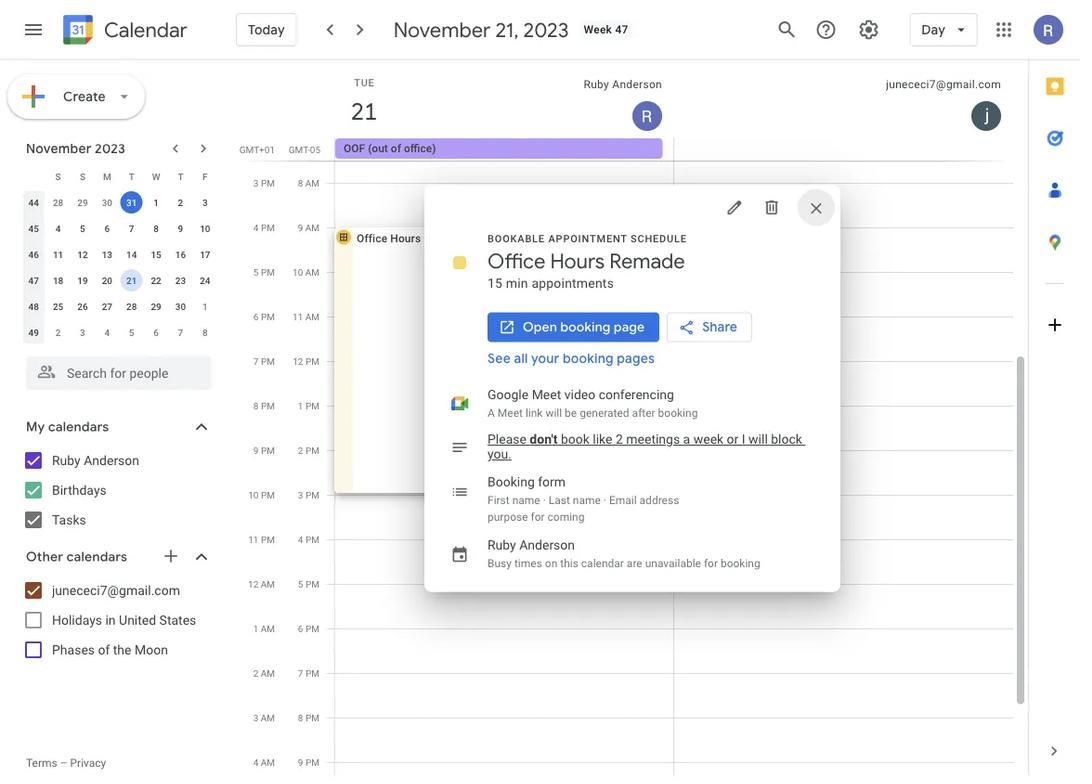 Task type: locate. For each thing, give the bounding box(es) containing it.
18
[[53, 275, 63, 286]]

0 horizontal spatial 12
[[77, 249, 88, 260]]

1 horizontal spatial ·
[[604, 494, 607, 507]]

5
[[80, 223, 85, 234], [253, 267, 259, 278], [129, 327, 134, 338], [298, 579, 303, 590]]

0 horizontal spatial 2023
[[95, 140, 125, 157]]

9 left 10 element
[[178, 223, 183, 234]]

row group containing 44
[[21, 190, 217, 346]]

calendars down tasks
[[67, 549, 127, 566]]

min
[[506, 276, 528, 291]]

office inside 21 grid
[[357, 232, 388, 245]]

november for november 2023
[[26, 140, 92, 157]]

week
[[584, 23, 612, 36]]

28 inside october 28 element
[[53, 197, 63, 208]]

calendar heading
[[100, 17, 188, 43]]

pm down 10 pm
[[261, 534, 275, 545]]

anderson up the on
[[519, 538, 575, 553]]

1 horizontal spatial 10
[[248, 490, 259, 501]]

10 for 10
[[200, 223, 210, 234]]

1 vertical spatial ruby anderson
[[52, 453, 139, 468]]

s left m
[[80, 171, 85, 182]]

8 left 1 pm
[[253, 400, 259, 412]]

15 for 15 min appointments
[[488, 276, 503, 291]]

14
[[126, 249, 137, 260]]

0 horizontal spatial office
[[357, 232, 388, 245]]

tab list
[[1029, 60, 1080, 726]]

anderson down the my calendars dropdown button on the left of the page
[[84, 453, 139, 468]]

3 pm
[[253, 177, 275, 189], [298, 490, 320, 501]]

47 left 18
[[28, 275, 39, 286]]

7 inside december 7 element
[[178, 327, 183, 338]]

0 vertical spatial remade
[[424, 232, 465, 245]]

1 horizontal spatial 21
[[350, 96, 376, 127]]

11 for 11 am
[[293, 311, 303, 322]]

1 s from the left
[[55, 171, 61, 182]]

other
[[26, 549, 63, 566]]

0 horizontal spatial 6 pm
[[253, 311, 275, 322]]

15 for 15
[[151, 249, 161, 260]]

ruby inside 21 column header
[[584, 78, 609, 91]]

11 up 12 am
[[248, 534, 259, 545]]

20
[[102, 275, 112, 286]]

1 horizontal spatial t
[[178, 171, 183, 182]]

9 pm right 4 am
[[298, 757, 320, 768]]

bookable appointment schedule
[[488, 233, 687, 245]]

ruby anderson busy times on this calendar are unavailable for booking
[[488, 538, 761, 570]]

1 vertical spatial for
[[704, 557, 718, 570]]

8 pm right 3 am
[[298, 712, 320, 724]]

4 pm
[[253, 222, 275, 233], [298, 534, 320, 545]]

23
[[175, 275, 186, 286]]

47 right week
[[615, 23, 629, 36]]

1 horizontal spatial ruby
[[488, 538, 516, 553]]

2 for 2 pm
[[298, 445, 303, 456]]

1 vertical spatial 29
[[151, 301, 161, 312]]

0 vertical spatial 21
[[350, 96, 376, 127]]

2 row from the top
[[21, 190, 217, 216]]

anderson inside the ruby anderson busy times on this calendar are unavailable for booking
[[519, 538, 575, 553]]

8 up 15 element
[[153, 223, 159, 234]]

october 30 element
[[96, 191, 118, 214]]

my calendars
[[26, 419, 109, 436]]

46
[[28, 249, 39, 260]]

2 horizontal spatial anderson
[[612, 78, 662, 91]]

a
[[683, 432, 690, 447]]

0 vertical spatial 15
[[151, 249, 161, 260]]

12 inside row
[[77, 249, 88, 260]]

name down booking on the left of page
[[512, 494, 540, 507]]

0 horizontal spatial of
[[98, 642, 110, 658]]

1 vertical spatial 3 pm
[[298, 490, 320, 501]]

20 element
[[96, 269, 118, 292]]

booking
[[488, 475, 535, 490]]

am for 9 am
[[305, 222, 320, 233]]

1 horizontal spatial anderson
[[519, 538, 575, 553]]

please don't
[[488, 432, 558, 447]]

am down 9 am
[[305, 267, 320, 278]]

december 2 element
[[47, 321, 69, 344]]

anderson down 'week 47'
[[612, 78, 662, 91]]

open booking page
[[523, 319, 645, 336]]

7 right "december 6" element
[[178, 327, 183, 338]]

1 vertical spatial 11
[[293, 311, 303, 322]]

47 inside row group
[[28, 275, 39, 286]]

2 horizontal spatial 11
[[293, 311, 303, 322]]

calendars inside dropdown button
[[67, 549, 127, 566]]

None search field
[[0, 349, 230, 390]]

12 down 11 pm
[[248, 579, 258, 590]]

Search for people text field
[[37, 357, 201, 390]]

0 horizontal spatial will
[[546, 406, 562, 419]]

0 vertical spatial ruby anderson
[[584, 78, 662, 91]]

0 horizontal spatial 30
[[102, 197, 112, 208]]

1 horizontal spatial hours
[[550, 248, 605, 275]]

ruby up busy
[[488, 538, 516, 553]]

hours left 9am
[[390, 232, 421, 245]]

book
[[561, 432, 590, 447]]

1 vertical spatial 5 pm
[[298, 579, 320, 590]]

anderson inside 21 column header
[[612, 78, 662, 91]]

for right unavailable
[[704, 557, 718, 570]]

calendar element
[[59, 11, 188, 52]]

10 for 10 am
[[293, 267, 303, 278]]

9 pm
[[253, 445, 275, 456], [298, 757, 320, 768]]

30 right 29 element
[[175, 301, 186, 312]]

11 right 46
[[53, 249, 63, 260]]

1 horizontal spatial 29
[[151, 301, 161, 312]]

1 vertical spatial 21
[[126, 275, 137, 286]]

1 right october 31, today element on the left top
[[153, 197, 159, 208]]

14 element
[[120, 243, 143, 266]]

28 inside 28 'element'
[[126, 301, 137, 312]]

will left the be
[[546, 406, 562, 419]]

privacy link
[[70, 757, 106, 770]]

booking
[[561, 319, 611, 336], [563, 351, 614, 367], [658, 406, 698, 419], [721, 557, 761, 570]]

1 horizontal spatial office
[[488, 248, 546, 275]]

15 right the 14 element
[[151, 249, 161, 260]]

1 horizontal spatial will
[[749, 432, 768, 447]]

form
[[538, 475, 566, 490]]

29
[[77, 197, 88, 208], [151, 301, 161, 312]]

0 horizontal spatial 47
[[28, 275, 39, 286]]

7 right 2 am
[[298, 668, 303, 679]]

for left coming
[[531, 510, 545, 523]]

21 right "20" element
[[126, 275, 137, 286]]

0 vertical spatial 4 pm
[[253, 222, 275, 233]]

1 horizontal spatial 3 pm
[[298, 490, 320, 501]]

1 vertical spatial anderson
[[84, 453, 139, 468]]

calendars
[[48, 419, 109, 436], [67, 549, 127, 566]]

1 down "12 pm"
[[298, 400, 303, 412]]

2 horizontal spatial 10
[[293, 267, 303, 278]]

27 element
[[96, 295, 118, 318]]

calendar
[[104, 17, 188, 43]]

0 vertical spatial 8 pm
[[253, 400, 275, 412]]

2 inside 'december 2' element
[[55, 327, 61, 338]]

for inside the ruby anderson busy times on this calendar are unavailable for booking
[[704, 557, 718, 570]]

0 horizontal spatial 28
[[53, 197, 63, 208]]

1 vertical spatial calendars
[[67, 549, 127, 566]]

row
[[21, 163, 217, 190], [21, 190, 217, 216], [21, 216, 217, 242], [21, 242, 217, 268], [21, 268, 217, 294], [21, 294, 217, 320], [21, 320, 217, 346]]

hours for office hours remade
[[550, 248, 605, 275]]

24 element
[[194, 269, 216, 292]]

1 horizontal spatial 12
[[248, 579, 258, 590]]

2 down 1 am
[[253, 668, 258, 679]]

12 for 12 am
[[248, 579, 258, 590]]

3 pm down gmt+01
[[253, 177, 275, 189]]

0 vertical spatial 28
[[53, 197, 63, 208]]

4 row from the top
[[21, 242, 217, 268]]

pm right 1 am
[[306, 623, 320, 634]]

3 pm down 2 pm
[[298, 490, 320, 501]]

my calendars list
[[4, 446, 230, 535]]

2
[[178, 197, 183, 208], [55, 327, 61, 338], [616, 432, 623, 447], [298, 445, 303, 456], [253, 668, 258, 679]]

0 vertical spatial will
[[546, 406, 562, 419]]

15
[[151, 249, 161, 260], [488, 276, 503, 291]]

1 down 12 am
[[253, 623, 258, 634]]

1 horizontal spatial remade
[[610, 248, 685, 275]]

4 right "december 3" element
[[104, 327, 110, 338]]

december 8 element
[[194, 321, 216, 344]]

office up min at the left of page
[[488, 248, 546, 275]]

2 horizontal spatial 12
[[293, 356, 303, 367]]

0 vertical spatial 9 pm
[[253, 445, 275, 456]]

hours inside 21 grid
[[390, 232, 421, 245]]

1 vertical spatial ruby
[[52, 453, 81, 468]]

0 horizontal spatial 11
[[53, 249, 63, 260]]

1 horizontal spatial 11
[[248, 534, 259, 545]]

7 pm left "12 pm"
[[253, 356, 275, 367]]

0 horizontal spatial ·
[[543, 494, 546, 507]]

1 horizontal spatial s
[[80, 171, 85, 182]]

2 down 1 pm
[[298, 445, 303, 456]]

1 vertical spatial 12
[[293, 356, 303, 367]]

3 down gmt+01
[[253, 177, 259, 189]]

junececi7@gmail.com inside 21 grid
[[886, 78, 1001, 91]]

11 element
[[47, 243, 69, 266]]

1 name from the left
[[512, 494, 540, 507]]

0 horizontal spatial november
[[26, 140, 92, 157]]

1 vertical spatial 15
[[488, 276, 503, 291]]

generated
[[580, 406, 629, 419]]

4
[[253, 222, 259, 233], [55, 223, 61, 234], [104, 327, 110, 338], [298, 534, 303, 545], [253, 757, 258, 768]]

am up 2 am
[[261, 623, 275, 634]]

1 vertical spatial hours
[[550, 248, 605, 275]]

am for 4 am
[[261, 757, 275, 768]]

1 vertical spatial 2023
[[95, 140, 125, 157]]

1 vertical spatial november
[[26, 140, 92, 157]]

will inside book like 2 meetings a week or i will block you.
[[749, 432, 768, 447]]

will right i
[[749, 432, 768, 447]]

busy
[[488, 557, 512, 570]]

28 for october 28 element on the left of page
[[53, 197, 63, 208]]

booking up see all your booking pages link
[[561, 319, 611, 336]]

calendars for my calendars
[[48, 419, 109, 436]]

2 vertical spatial ruby
[[488, 538, 516, 553]]

video
[[565, 387, 596, 403]]

phases of the moon
[[52, 642, 168, 658]]

or
[[727, 432, 739, 447]]

7 row from the top
[[21, 320, 217, 346]]

1 am
[[253, 623, 275, 634]]

1 horizontal spatial meet
[[532, 387, 561, 403]]

row containing 48
[[21, 294, 217, 320]]

23 element
[[169, 269, 192, 292]]

11 pm
[[248, 534, 275, 545]]

0 horizontal spatial for
[[531, 510, 545, 523]]

0 horizontal spatial meet
[[498, 406, 523, 419]]

6 pm right 1 am
[[298, 623, 320, 634]]

0 horizontal spatial hours
[[390, 232, 421, 245]]

2 for 2 am
[[253, 668, 258, 679]]

share
[[702, 319, 738, 336]]

0 horizontal spatial 4 pm
[[253, 222, 275, 233]]

13 element
[[96, 243, 118, 266]]

28 right 27 element
[[126, 301, 137, 312]]

ruby inside the ruby anderson busy times on this calendar are unavailable for booking
[[488, 538, 516, 553]]

pm left 9 am
[[261, 222, 275, 233]]

anderson
[[612, 78, 662, 91], [84, 453, 139, 468], [519, 538, 575, 553]]

office hours remade heading
[[488, 248, 685, 275]]

am down 8 am
[[305, 222, 320, 233]]

2 vertical spatial 11
[[248, 534, 259, 545]]

0 horizontal spatial anderson
[[84, 453, 139, 468]]

remade for office hours remade 9am
[[424, 232, 465, 245]]

·
[[543, 494, 546, 507], [604, 494, 607, 507]]

4 pm left 9 am
[[253, 222, 275, 233]]

0 vertical spatial for
[[531, 510, 545, 523]]

7 pm right 2 am
[[298, 668, 320, 679]]

30 for october 30 element
[[102, 197, 112, 208]]

16
[[175, 249, 186, 260]]

0 horizontal spatial ruby
[[52, 453, 81, 468]]

2 vertical spatial anderson
[[519, 538, 575, 553]]

december 1 element
[[194, 295, 216, 318]]

0 vertical spatial office
[[357, 232, 388, 245]]

booking inside the ruby anderson busy times on this calendar are unavailable for booking
[[721, 557, 761, 570]]

block
[[771, 432, 803, 447]]

0 vertical spatial 29
[[77, 197, 88, 208]]

19
[[77, 275, 88, 286]]

1 vertical spatial 8 pm
[[298, 712, 320, 724]]

1 vertical spatial 30
[[175, 301, 186, 312]]

22
[[151, 275, 161, 286]]

5 pm left 10 am
[[253, 267, 275, 278]]

2 horizontal spatial ruby
[[584, 78, 609, 91]]

1 horizontal spatial 6 pm
[[298, 623, 320, 634]]

5 row from the top
[[21, 268, 217, 294]]

0 vertical spatial hours
[[390, 232, 421, 245]]

18 element
[[47, 269, 69, 292]]

1 vertical spatial 9 pm
[[298, 757, 320, 768]]

6
[[104, 223, 110, 234], [253, 311, 259, 322], [153, 327, 159, 338], [298, 623, 303, 634]]

november left 21,
[[394, 17, 491, 43]]

6 pm left 11 am
[[253, 311, 275, 322]]

settings menu image
[[858, 19, 880, 41]]

office for office hours remade 9am
[[357, 232, 388, 245]]

05
[[310, 144, 320, 155]]

2023 right 21,
[[524, 17, 569, 43]]

pm left 11 am
[[261, 311, 275, 322]]

like
[[593, 432, 613, 447]]

am for 10 am
[[305, 267, 320, 278]]

november 2023 grid
[[18, 163, 217, 346]]

junececi7@gmail.com down the day popup button
[[886, 78, 1001, 91]]

29 for 29 element
[[151, 301, 161, 312]]

11 inside "element"
[[53, 249, 63, 260]]

terms
[[26, 757, 57, 770]]

pm left 10 am
[[261, 267, 275, 278]]

meet down google
[[498, 406, 523, 419]]

7
[[129, 223, 134, 234], [178, 327, 183, 338], [253, 356, 259, 367], [298, 668, 303, 679]]

2 pm
[[298, 445, 320, 456]]

october 29 element
[[71, 191, 94, 214]]

3 am
[[253, 712, 275, 724]]

0 horizontal spatial t
[[129, 171, 134, 182]]

0 vertical spatial 11
[[53, 249, 63, 260]]

2 vertical spatial 10
[[248, 490, 259, 501]]

47
[[615, 23, 629, 36], [28, 275, 39, 286]]

0 horizontal spatial name
[[512, 494, 540, 507]]

30 element
[[169, 295, 192, 318]]

15 left min at the left of page
[[488, 276, 503, 291]]

terms link
[[26, 757, 57, 770]]

12 for 12
[[77, 249, 88, 260]]

0 vertical spatial 10
[[200, 223, 210, 234]]

2 right october 31, today element on the left top
[[178, 197, 183, 208]]

2 left "december 3" element
[[55, 327, 61, 338]]

0 horizontal spatial 7 pm
[[253, 356, 275, 367]]

28 right 44
[[53, 197, 63, 208]]

22 element
[[145, 269, 167, 292]]

0 horizontal spatial 5 pm
[[253, 267, 275, 278]]

pm down 2 pm
[[306, 490, 320, 501]]

0 horizontal spatial s
[[55, 171, 61, 182]]

10 inside row group
[[200, 223, 210, 234]]

junececi7@gmail.com
[[886, 78, 1001, 91], [52, 583, 180, 598]]

6 row from the top
[[21, 294, 217, 320]]

8 right december 7 element
[[202, 327, 208, 338]]

1 horizontal spatial ruby anderson
[[584, 78, 662, 91]]

booking right unavailable
[[721, 557, 761, 570]]

am for 12 am
[[261, 579, 275, 590]]

0 vertical spatial november
[[394, 17, 491, 43]]

row containing 44
[[21, 190, 217, 216]]

30
[[102, 197, 112, 208], [175, 301, 186, 312]]

my calendars button
[[4, 412, 230, 442]]

calendars for other calendars
[[67, 549, 127, 566]]

booking up the a
[[658, 406, 698, 419]]

1 vertical spatial 4 pm
[[298, 534, 320, 545]]

share button
[[667, 313, 752, 342]]

open
[[523, 319, 557, 336]]

3 right 'december 2' element
[[80, 327, 85, 338]]

1 horizontal spatial junececi7@gmail.com
[[886, 78, 1001, 91]]

17
[[200, 249, 210, 260]]

· left last
[[543, 494, 546, 507]]

15 inside row group
[[151, 249, 161, 260]]

am down 2 am
[[261, 712, 275, 724]]

5 right december 4 element
[[129, 327, 134, 338]]

december 6 element
[[145, 321, 167, 344]]

8 pm left 1 pm
[[253, 400, 275, 412]]

9 pm left 2 pm
[[253, 445, 275, 456]]

meet
[[532, 387, 561, 403], [498, 406, 523, 419]]

2 name from the left
[[573, 494, 601, 507]]

1 row from the top
[[21, 163, 217, 190]]

pages
[[617, 351, 655, 367]]

remade inside 21 grid
[[424, 232, 465, 245]]

row containing 45
[[21, 216, 217, 242]]

0 vertical spatial junececi7@gmail.com
[[886, 78, 1001, 91]]

28 element
[[120, 295, 143, 318]]

ruby up "birthdays" at the left
[[52, 453, 81, 468]]

calendars right my at left bottom
[[48, 419, 109, 436]]

1 horizontal spatial 15
[[488, 276, 503, 291]]

28
[[53, 197, 63, 208], [126, 301, 137, 312]]

2 vertical spatial 12
[[248, 579, 258, 590]]

am for 3 am
[[261, 712, 275, 724]]

2 am
[[253, 668, 275, 679]]

hours up appointments
[[550, 248, 605, 275]]

s up october 28 element on the left of page
[[55, 171, 61, 182]]

1 horizontal spatial 8 pm
[[298, 712, 320, 724]]

row group
[[21, 190, 217, 346]]

remade down schedule
[[610, 248, 685, 275]]

12 down 11 am
[[293, 356, 303, 367]]

3 row from the top
[[21, 216, 217, 242]]

bookable
[[488, 233, 545, 245]]

of left the
[[98, 642, 110, 658]]

9 inside row
[[178, 223, 183, 234]]

pm right 3 am
[[306, 712, 320, 724]]

ruby inside my calendars list
[[52, 453, 81, 468]]

of inside 'other calendars' 'list'
[[98, 642, 110, 658]]

w
[[152, 171, 160, 182]]

s
[[55, 171, 61, 182], [80, 171, 85, 182]]

name up coming
[[573, 494, 601, 507]]

29 right 28 'element'
[[151, 301, 161, 312]]

week
[[694, 432, 724, 447]]

1 horizontal spatial name
[[573, 494, 601, 507]]

row containing 49
[[21, 320, 217, 346]]

unavailable
[[645, 557, 701, 570]]

21 inside 'cell'
[[126, 275, 137, 286]]

states
[[159, 613, 196, 628]]

name
[[512, 494, 540, 507], [573, 494, 601, 507]]

12 right 11 "element"
[[77, 249, 88, 260]]

calendars inside dropdown button
[[48, 419, 109, 436]]

9
[[298, 222, 303, 233], [178, 223, 183, 234], [253, 445, 259, 456], [298, 757, 303, 768]]

1 vertical spatial of
[[98, 642, 110, 658]]

0 horizontal spatial 15
[[151, 249, 161, 260]]

1 vertical spatial 47
[[28, 275, 39, 286]]

meet up link
[[532, 387, 561, 403]]

office for office hours remade
[[488, 248, 546, 275]]

3
[[253, 177, 259, 189], [202, 197, 208, 208], [80, 327, 85, 338], [298, 490, 303, 501], [253, 712, 258, 724]]

ruby anderson down 'week 47'
[[584, 78, 662, 91]]

purpose
[[488, 510, 528, 523]]



Task type: vqa. For each thing, say whether or not it's contained in the screenshot.


Task type: describe. For each thing, give the bounding box(es) containing it.
27
[[102, 301, 112, 312]]

pm left 2 pm
[[261, 445, 275, 456]]

1 for december 1 element
[[202, 301, 208, 312]]

11 am
[[293, 311, 320, 322]]

0 vertical spatial 6 pm
[[253, 311, 275, 322]]

9 am
[[298, 222, 320, 233]]

pm right 11 pm
[[306, 534, 320, 545]]

13
[[102, 249, 112, 260]]

8 right 3 am
[[298, 712, 303, 724]]

privacy
[[70, 757, 106, 770]]

1 for 1 am
[[253, 623, 258, 634]]

15 min appointments
[[488, 276, 614, 291]]

december 3 element
[[71, 321, 94, 344]]

office hours remade 9am
[[357, 232, 493, 245]]

hours for office hours remade 9am
[[390, 232, 421, 245]]

6 down october 30 element
[[104, 223, 110, 234]]

9 up 10 pm
[[253, 445, 259, 456]]

birthdays
[[52, 483, 107, 498]]

december 5 element
[[120, 321, 143, 344]]

25
[[53, 301, 63, 312]]

10 for 10 pm
[[248, 490, 259, 501]]

9am
[[471, 232, 493, 245]]

26 element
[[71, 295, 94, 318]]

2 inside book like 2 meetings a week or i will block you.
[[616, 432, 623, 447]]

1 for 1 pm
[[298, 400, 303, 412]]

17 element
[[194, 243, 216, 266]]

11 for 11
[[53, 249, 63, 260]]

pm right 2 am
[[306, 668, 320, 679]]

a
[[488, 406, 495, 419]]

5 down october 29 element
[[80, 223, 85, 234]]

moon
[[135, 642, 168, 658]]

0 vertical spatial meet
[[532, 387, 561, 403]]

pm up 2 pm
[[306, 400, 320, 412]]

in
[[105, 613, 116, 628]]

tuesday, november 21 element
[[343, 90, 386, 133]]

ruby anderson inside 21 column header
[[584, 78, 662, 91]]

8 inside december 8 element
[[202, 327, 208, 338]]

my
[[26, 419, 45, 436]]

gmt-
[[289, 144, 310, 155]]

1 · from the left
[[543, 494, 546, 507]]

4 right 11 pm
[[298, 534, 303, 545]]

am for 8 am
[[305, 177, 320, 189]]

5 right 12 am
[[298, 579, 303, 590]]

12 element
[[71, 243, 94, 266]]

tasks
[[52, 512, 86, 528]]

2 t from the left
[[178, 171, 183, 182]]

4 down 3 am
[[253, 757, 258, 768]]

today
[[248, 21, 285, 38]]

book like 2 meetings a week or i will block you.
[[488, 432, 806, 462]]

booking down open booking page
[[563, 351, 614, 367]]

terms – privacy
[[26, 757, 106, 770]]

8 am
[[298, 177, 320, 189]]

i
[[742, 432, 746, 447]]

7 down october 31, today element on the left top
[[129, 223, 134, 234]]

9 up 10 am
[[298, 222, 303, 233]]

31 cell
[[119, 190, 144, 216]]

meetings
[[626, 432, 680, 447]]

oof (out of office) button
[[335, 138, 663, 159]]

anderson inside my calendars list
[[84, 453, 139, 468]]

november 2023
[[26, 140, 125, 157]]

45
[[28, 223, 39, 234]]

holidays in united states
[[52, 613, 196, 628]]

pm left "12 pm"
[[261, 356, 275, 367]]

add other calendars image
[[162, 547, 180, 566]]

other calendars
[[26, 549, 127, 566]]

26
[[77, 301, 88, 312]]

pm down gmt+01
[[261, 177, 275, 189]]

11 for 11 pm
[[248, 534, 259, 545]]

pm right 12 am
[[306, 579, 320, 590]]

other calendars list
[[4, 576, 230, 665]]

6 left 11 am
[[253, 311, 259, 322]]

office)
[[404, 142, 436, 155]]

don't
[[530, 432, 558, 447]]

booking inside google meet video conferencing a meet link will be generated after booking
[[658, 406, 698, 419]]

1 horizontal spatial 47
[[615, 23, 629, 36]]

3 right 10 pm
[[298, 490, 303, 501]]

tue 21
[[350, 77, 376, 127]]

page
[[614, 319, 645, 336]]

3 up 10 element
[[202, 197, 208, 208]]

address
[[640, 494, 679, 507]]

of inside oof (out of office) button
[[391, 142, 401, 155]]

please
[[488, 432, 527, 447]]

4 right 10 element
[[253, 222, 259, 233]]

pm up 1 pm
[[306, 356, 320, 367]]

6 right the december 5 element
[[153, 327, 159, 338]]

after
[[632, 406, 655, 419]]

1 horizontal spatial 9 pm
[[298, 757, 320, 768]]

0 horizontal spatial 8 pm
[[253, 400, 275, 412]]

48
[[28, 301, 39, 312]]

first
[[488, 494, 510, 507]]

the
[[113, 642, 131, 658]]

am for 2 am
[[261, 668, 275, 679]]

this
[[560, 557, 579, 570]]

am for 11 am
[[305, 311, 320, 322]]

0 horizontal spatial 9 pm
[[253, 445, 275, 456]]

week 47
[[584, 23, 629, 36]]

for inside booking form first name · last name · email address purpose for coming
[[531, 510, 545, 523]]

16 element
[[169, 243, 192, 266]]

29 element
[[145, 295, 167, 318]]

24
[[200, 275, 210, 286]]

28 for 28 'element'
[[126, 301, 137, 312]]

december 4 element
[[96, 321, 118, 344]]

row containing 47
[[21, 268, 217, 294]]

row containing 46
[[21, 242, 217, 268]]

21 cell
[[119, 268, 144, 294]]

november 21, 2023
[[394, 17, 569, 43]]

10 am
[[293, 267, 320, 278]]

pm down 1 pm
[[306, 445, 320, 456]]

0 vertical spatial 3 pm
[[253, 177, 275, 189]]

junececi7@gmail.com inside 'other calendars' 'list'
[[52, 583, 180, 598]]

30 for 30 element
[[175, 301, 186, 312]]

pm right 4 am
[[306, 757, 320, 768]]

1 horizontal spatial 7 pm
[[298, 668, 320, 679]]

schedule
[[631, 233, 687, 245]]

conferencing
[[599, 387, 674, 403]]

oof (out of office)
[[344, 142, 436, 155]]

remade for office hours remade
[[610, 248, 685, 275]]

12 pm
[[293, 356, 320, 367]]

times
[[515, 557, 542, 570]]

2 · from the left
[[604, 494, 607, 507]]

november for november 21, 2023
[[394, 17, 491, 43]]

6 right 1 am
[[298, 623, 303, 634]]

3 down 2 am
[[253, 712, 258, 724]]

calendar
[[581, 557, 624, 570]]

delete appointment schedule image
[[763, 198, 781, 217]]

15 element
[[145, 243, 167, 266]]

1 horizontal spatial 2023
[[524, 17, 569, 43]]

1 pm
[[298, 400, 320, 412]]

create button
[[7, 74, 145, 119]]

1 vertical spatial 6 pm
[[298, 623, 320, 634]]

1 vertical spatial meet
[[498, 406, 523, 419]]

(out
[[368, 142, 388, 155]]

ruby anderson inside my calendars list
[[52, 453, 139, 468]]

october 28 element
[[47, 191, 69, 214]]

0 vertical spatial 5 pm
[[253, 267, 275, 278]]

will inside google meet video conferencing a meet link will be generated after booking
[[546, 406, 562, 419]]

5 left 10 am
[[253, 267, 259, 278]]

21 grid
[[238, 60, 1028, 778]]

on
[[545, 557, 558, 570]]

see all your booking pages
[[488, 351, 655, 367]]

last
[[549, 494, 570, 507]]

21 element
[[120, 269, 143, 292]]

pm up 11 pm
[[261, 490, 275, 501]]

day button
[[910, 7, 978, 52]]

see
[[488, 351, 511, 367]]

5 inside the december 5 element
[[129, 327, 134, 338]]

2 for 'december 2' element
[[55, 327, 61, 338]]

october 31, today element
[[120, 191, 143, 214]]

2 s from the left
[[80, 171, 85, 182]]

pm left 1 pm
[[261, 400, 275, 412]]

oof
[[344, 142, 365, 155]]

google meet video conferencing a meet link will be generated after booking
[[488, 387, 698, 419]]

0 vertical spatial 7 pm
[[253, 356, 275, 367]]

row group inside the november 2023 grid
[[21, 190, 217, 346]]

1 horizontal spatial 4 pm
[[298, 534, 320, 545]]

44
[[28, 197, 39, 208]]

am for 1 am
[[261, 623, 275, 634]]

link
[[526, 406, 543, 419]]

phases
[[52, 642, 95, 658]]

day
[[922, 21, 946, 38]]

19 element
[[71, 269, 94, 292]]

all
[[514, 351, 528, 367]]

8 down gmt-
[[298, 177, 303, 189]]

row containing s
[[21, 163, 217, 190]]

4 right 45
[[55, 223, 61, 234]]

7 left "12 pm"
[[253, 356, 259, 367]]

appointments
[[532, 276, 614, 291]]

21 inside column header
[[350, 96, 376, 127]]

25 element
[[47, 295, 69, 318]]

google
[[488, 387, 529, 403]]

main drawer image
[[22, 19, 45, 41]]

9 right 4 am
[[298, 757, 303, 768]]

12 for 12 pm
[[293, 356, 303, 367]]

email
[[609, 494, 637, 507]]

21 column header
[[335, 60, 674, 138]]

29 for october 29 element
[[77, 197, 88, 208]]

today button
[[236, 7, 297, 52]]

49
[[28, 327, 39, 338]]

december 7 element
[[169, 321, 192, 344]]

1 t from the left
[[129, 171, 134, 182]]

f
[[203, 171, 208, 182]]

holidays
[[52, 613, 102, 628]]

coming
[[548, 510, 585, 523]]

10 element
[[194, 217, 216, 240]]

your
[[531, 351, 560, 367]]

oof (out of office) row
[[327, 138, 1028, 161]]



